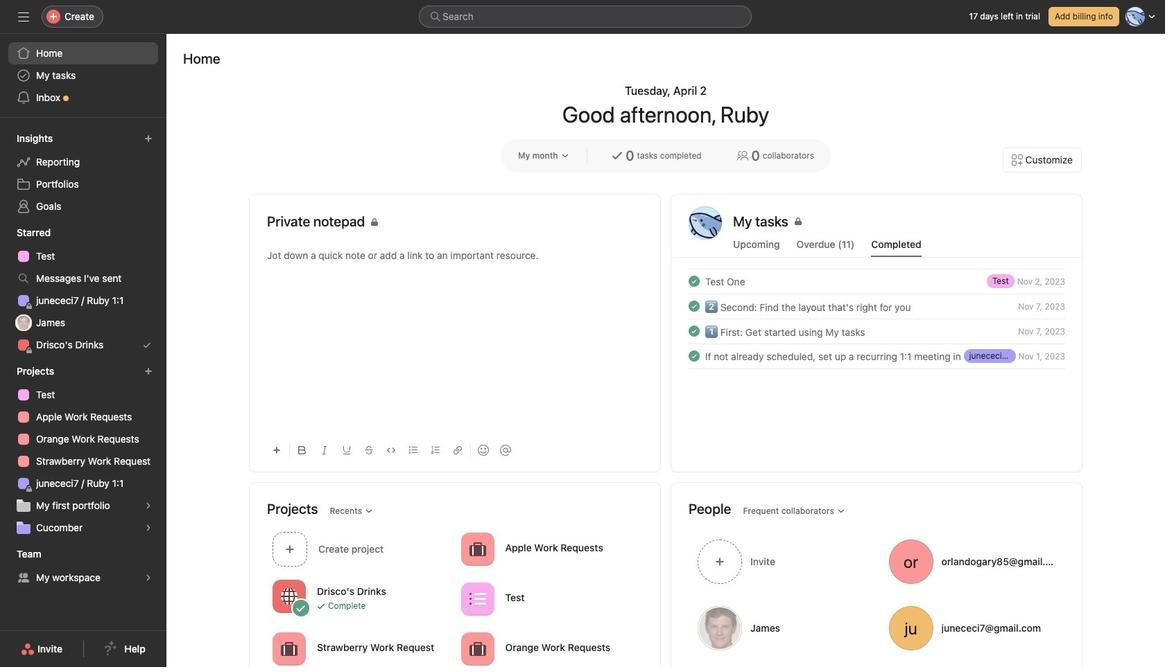 Task type: vqa. For each thing, say whether or not it's contained in the screenshot.
Add field icon
no



Task type: describe. For each thing, give the bounding box(es) containing it.
4 completed image from the top
[[686, 348, 703, 365]]

insert an object image
[[273, 447, 281, 455]]

projects element
[[0, 359, 166, 542]]

new insights image
[[144, 135, 153, 143]]

underline image
[[343, 447, 351, 455]]

see details, cucomber image
[[144, 524, 153, 533]]

numbered list image
[[431, 447, 440, 455]]

link image
[[454, 447, 462, 455]]

global element
[[0, 34, 166, 117]]

teams element
[[0, 542, 166, 592]]

emoji image
[[478, 445, 489, 456]]

code image
[[387, 447, 395, 455]]

1 briefcase image from the left
[[281, 641, 298, 658]]

2 completed checkbox from the top
[[686, 323, 703, 340]]

Completed checkbox
[[686, 298, 703, 315]]

see details, my first portfolio image
[[144, 502, 153, 510]]

starred element
[[0, 221, 166, 359]]



Task type: locate. For each thing, give the bounding box(es) containing it.
bold image
[[298, 447, 307, 455]]

hide sidebar image
[[18, 11, 29, 22]]

2 vertical spatial completed checkbox
[[686, 348, 703, 365]]

globe image
[[281, 588, 298, 605]]

2 briefcase image from the left
[[469, 641, 486, 658]]

strikethrough image
[[365, 447, 373, 455]]

insights element
[[0, 126, 166, 221]]

new project or portfolio image
[[144, 368, 153, 376]]

bulleted list image
[[409, 447, 417, 455]]

briefcase image down list icon
[[469, 641, 486, 658]]

briefcase image
[[281, 641, 298, 658], [469, 641, 486, 658]]

Completed checkbox
[[686, 273, 703, 290], [686, 323, 703, 340], [686, 348, 703, 365]]

1 completed checkbox from the top
[[686, 273, 703, 290]]

briefcase image down globe image
[[281, 641, 298, 658]]

1 completed image from the top
[[686, 273, 703, 290]]

1 vertical spatial completed checkbox
[[686, 323, 703, 340]]

0 vertical spatial completed checkbox
[[686, 273, 703, 290]]

completed image
[[686, 273, 703, 290], [686, 298, 703, 315], [686, 323, 703, 340], [686, 348, 703, 365]]

list box
[[419, 6, 752, 28]]

see details, my workspace image
[[144, 574, 153, 583]]

0 horizontal spatial briefcase image
[[281, 641, 298, 658]]

view profile image
[[689, 207, 722, 240]]

briefcase image
[[469, 541, 486, 558]]

toolbar
[[267, 435, 643, 466]]

list image
[[469, 591, 486, 608]]

2 completed image from the top
[[686, 298, 703, 315]]

list item
[[672, 269, 1082, 294], [672, 294, 1082, 319], [672, 319, 1082, 344], [672, 344, 1082, 369], [267, 528, 455, 571]]

italics image
[[320, 447, 329, 455]]

at mention image
[[500, 445, 511, 456]]

3 completed checkbox from the top
[[686, 348, 703, 365]]

3 completed image from the top
[[686, 323, 703, 340]]

1 horizontal spatial briefcase image
[[469, 641, 486, 658]]



